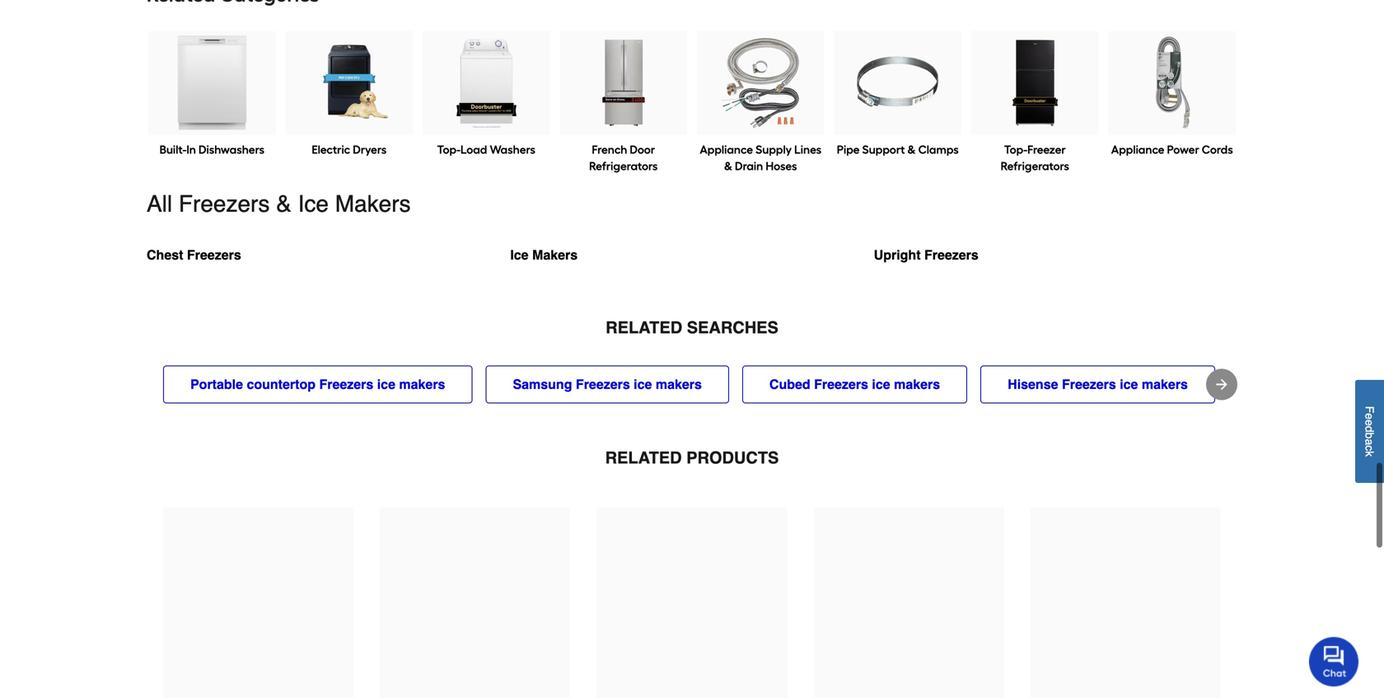 Task type: describe. For each thing, give the bounding box(es) containing it.
pipe support & clamps
[[837, 142, 959, 156]]

electric dryers link
[[312, 141, 387, 158]]

searches
[[687, 318, 779, 337]]

french
[[592, 142, 628, 156]]

ice makers link
[[511, 243, 578, 276]]

chest freezers
[[147, 247, 241, 262]]

lines
[[795, 142, 822, 156]]

clamps
[[919, 142, 959, 156]]

related categories heading
[[147, 0, 1238, 11]]

top- for freezer
[[1005, 142, 1028, 156]]

freezers for hisense
[[1063, 377, 1117, 392]]

0 vertical spatial makers
[[335, 191, 411, 217]]

samsung freezers ice makers link
[[486, 365, 730, 403]]

related for related products
[[606, 448, 682, 467]]

1 makers from the left
[[399, 377, 446, 392]]

freezers for chest
[[187, 247, 241, 262]]

products
[[687, 448, 779, 467]]

makers for cubed freezers ice makers
[[895, 377, 941, 392]]

hisense
[[1008, 377, 1059, 392]]

upright freezers
[[874, 247, 979, 262]]

related products
[[606, 448, 779, 467]]

appliance power cords link
[[1112, 141, 1234, 158]]

hoses
[[766, 159, 798, 173]]

appliance supply lines & drain hoses list item
[[697, 31, 825, 174]]

top-load washers link
[[437, 141, 536, 158]]

cubed freezers ice makers
[[770, 377, 941, 392]]

drain
[[735, 159, 764, 173]]

appliance supply lines & drain hoses
[[700, 142, 822, 173]]

1 ice from the left
[[377, 377, 396, 392]]

pipe support & clamps list item
[[835, 31, 962, 158]]

freezer
[[1028, 142, 1066, 156]]

makers inside ice makers link
[[533, 247, 578, 262]]

appliance for appliance supply lines & drain hoses
[[700, 142, 754, 156]]

appliance power cords
[[1112, 142, 1234, 156]]

chat invite button image
[[1310, 637, 1360, 687]]

load
[[461, 142, 488, 156]]

refrigerators for top-
[[1001, 159, 1070, 173]]

related searches
[[606, 318, 779, 337]]

built-in dishwashers link
[[160, 141, 265, 158]]

& for pipe support & clamps
[[908, 142, 916, 156]]

supply
[[756, 142, 792, 156]]

portable countertop freezers ice makers link
[[163, 365, 473, 403]]

b
[[1364, 433, 1377, 439]]

makers for samsung freezers ice makers
[[656, 377, 702, 392]]

related for related searches
[[606, 318, 683, 337]]

french door refrigerators
[[590, 142, 658, 173]]

hisense freezers ice makers link
[[981, 365, 1216, 403]]

ice for cubed freezers ice makers
[[873, 377, 891, 392]]

top- for load
[[437, 142, 461, 156]]

a
[[1364, 439, 1377, 446]]

electric
[[312, 142, 351, 156]]

ice makers
[[511, 247, 578, 262]]

portable
[[190, 377, 243, 392]]

freezers for cubed
[[815, 377, 869, 392]]

built-in dishwashers image
[[165, 36, 259, 130]]

freezers for all
[[179, 191, 270, 217]]

appliance supply lines & drain hoses image
[[714, 36, 808, 130]]

freezers right countertop
[[319, 377, 374, 392]]

cubed
[[770, 377, 811, 392]]

freezers for samsung
[[576, 377, 630, 392]]

french door refrigerators image
[[577, 36, 671, 130]]

top-freezer refrigerators list item
[[972, 31, 1099, 174]]

refrigerators for french
[[590, 159, 658, 173]]

all freezers & ice makers
[[147, 191, 411, 217]]

top-freezer refrigerators link
[[972, 141, 1099, 174]]

ice for samsung freezers ice makers
[[634, 377, 652, 392]]

& inside appliance supply lines & drain hoses
[[725, 159, 733, 173]]



Task type: locate. For each thing, give the bounding box(es) containing it.
built-
[[160, 142, 187, 156]]

all
[[147, 191, 172, 217]]

top-load washers
[[437, 142, 536, 156]]

0 horizontal spatial refrigerators
[[590, 159, 658, 173]]

0 vertical spatial related
[[606, 318, 683, 337]]

related
[[606, 318, 683, 337], [606, 448, 682, 467]]

power
[[1168, 142, 1200, 156]]

pipe support & clamps image
[[851, 36, 945, 130]]

appliance inside 'link'
[[1112, 142, 1165, 156]]

refrigerators down freezer
[[1001, 159, 1070, 173]]

electric dryers
[[312, 142, 387, 156]]

in
[[187, 142, 196, 156]]

0 horizontal spatial ice
[[298, 191, 329, 217]]

samsung
[[513, 377, 573, 392]]

appliance up drain
[[700, 142, 754, 156]]

samsung freezers ice makers
[[513, 377, 702, 392]]

2 makers from the left
[[656, 377, 702, 392]]

1 vertical spatial makers
[[533, 247, 578, 262]]

freezers right "hisense" on the bottom
[[1063, 377, 1117, 392]]

ice for hisense freezers ice makers
[[1121, 377, 1139, 392]]

countertop
[[247, 377, 316, 392]]

upright freezers link
[[874, 243, 979, 276]]

0 horizontal spatial appliance
[[700, 142, 754, 156]]

door
[[630, 142, 655, 156]]

appliance power cords image
[[1126, 36, 1220, 130]]

appliance inside appliance supply lines & drain hoses
[[700, 142, 754, 156]]

support
[[863, 142, 906, 156]]

1 refrigerators from the left
[[590, 159, 658, 173]]

dryers
[[353, 142, 387, 156]]

portable countertop freezers ice makers
[[190, 377, 446, 392]]

ice
[[298, 191, 329, 217], [511, 247, 529, 262]]

electric dryers image
[[302, 36, 396, 130]]

f
[[1364, 406, 1377, 413]]

cubed freezers ice makers link
[[743, 365, 968, 403]]

1 vertical spatial &
[[725, 159, 733, 173]]

&
[[908, 142, 916, 156], [725, 159, 733, 173], [276, 191, 292, 217]]

related down samsung freezers ice makers link
[[606, 448, 682, 467]]

makers for hisense freezers ice makers
[[1143, 377, 1189, 392]]

k
[[1364, 451, 1377, 457]]

ice
[[377, 377, 396, 392], [634, 377, 652, 392], [873, 377, 891, 392], [1121, 377, 1139, 392]]

2 refrigerators from the left
[[1001, 159, 1070, 173]]

pipe support & clamps link
[[837, 141, 959, 158]]

washers
[[490, 142, 536, 156]]

appliance power cords list item
[[1109, 31, 1237, 158]]

e up "d"
[[1364, 413, 1377, 420]]

french door refrigerators link
[[560, 141, 688, 174]]

built-in dishwashers list item
[[148, 31, 276, 158]]

& inside list item
[[908, 142, 916, 156]]

top- inside 'link'
[[437, 142, 461, 156]]

0 horizontal spatial &
[[276, 191, 292, 217]]

0 vertical spatial ice
[[298, 191, 329, 217]]

1 horizontal spatial refrigerators
[[1001, 159, 1070, 173]]

top-freezer refrigerators
[[1001, 142, 1070, 173]]

top-load washers image
[[440, 36, 534, 130]]

ice inside ice makers link
[[511, 247, 529, 262]]

refrigerators down french
[[590, 159, 658, 173]]

top- inside 'top-freezer refrigerators'
[[1005, 142, 1028, 156]]

chest
[[147, 247, 183, 262]]

3 makers from the left
[[895, 377, 941, 392]]

cords
[[1203, 142, 1234, 156]]

arrow right image
[[1214, 376, 1231, 393]]

4 ice from the left
[[1121, 377, 1139, 392]]

freezers
[[179, 191, 270, 217], [187, 247, 241, 262], [925, 247, 979, 262], [319, 377, 374, 392], [576, 377, 630, 392], [815, 377, 869, 392], [1063, 377, 1117, 392]]

freezers right chest
[[187, 247, 241, 262]]

freezers right cubed
[[815, 377, 869, 392]]

1 horizontal spatial top-
[[1005, 142, 1028, 156]]

c
[[1364, 445, 1377, 451]]

related up samsung freezers ice makers
[[606, 318, 683, 337]]

1 horizontal spatial &
[[725, 159, 733, 173]]

0 horizontal spatial top-
[[437, 142, 461, 156]]

appliance supply lines & drain hoses link
[[697, 141, 825, 174]]

top- down top-freezer refrigerators image
[[1005, 142, 1028, 156]]

1 horizontal spatial ice
[[511, 247, 529, 262]]

freezers right upright
[[925, 247, 979, 262]]

appliance
[[700, 142, 754, 156], [1112, 142, 1165, 156]]

1 appliance from the left
[[700, 142, 754, 156]]

f e e d b a c k button
[[1356, 380, 1385, 483]]

french door refrigerators list item
[[560, 31, 688, 174]]

e up b
[[1364, 420, 1377, 426]]

2 e from the top
[[1364, 420, 1377, 426]]

1 horizontal spatial appliance
[[1112, 142, 1165, 156]]

2 top- from the left
[[1005, 142, 1028, 156]]

pipe
[[837, 142, 860, 156]]

top- left washers
[[437, 142, 461, 156]]

freezers down dishwashers on the top left of page
[[179, 191, 270, 217]]

chest freezers link
[[147, 243, 241, 276]]

1 vertical spatial related
[[606, 448, 682, 467]]

hisense freezers ice makers
[[1008, 377, 1189, 392]]

0 horizontal spatial makers
[[335, 191, 411, 217]]

4 makers from the left
[[1143, 377, 1189, 392]]

1 horizontal spatial makers
[[533, 247, 578, 262]]

upright
[[874, 247, 921, 262]]

freezers right "samsung"
[[576, 377, 630, 392]]

2 vertical spatial &
[[276, 191, 292, 217]]

1 top- from the left
[[437, 142, 461, 156]]

e
[[1364, 413, 1377, 420], [1364, 420, 1377, 426]]

freezers for upright
[[925, 247, 979, 262]]

d
[[1364, 426, 1377, 433]]

& for all freezers & ice makers
[[276, 191, 292, 217]]

appliance left the power
[[1112, 142, 1165, 156]]

2 horizontal spatial &
[[908, 142, 916, 156]]

f e e d b a c k
[[1364, 406, 1377, 457]]

2 ice from the left
[[634, 377, 652, 392]]

electric dryers list item
[[286, 31, 413, 158]]

top-
[[437, 142, 461, 156], [1005, 142, 1028, 156]]

1 e from the top
[[1364, 413, 1377, 420]]

refrigerators
[[590, 159, 658, 173], [1001, 159, 1070, 173]]

0 vertical spatial &
[[908, 142, 916, 156]]

1 vertical spatial ice
[[511, 247, 529, 262]]

built-in dishwashers
[[160, 142, 265, 156]]

2 appliance from the left
[[1112, 142, 1165, 156]]

makers
[[399, 377, 446, 392], [656, 377, 702, 392], [895, 377, 941, 392], [1143, 377, 1189, 392]]

top-freezer refrigerators image
[[989, 36, 1083, 130]]

top-load washers list item
[[423, 31, 550, 158]]

makers
[[335, 191, 411, 217], [533, 247, 578, 262]]

appliance for appliance power cords
[[1112, 142, 1165, 156]]

dishwashers
[[199, 142, 265, 156]]

refrigerators inside top-freezer refrigerators link
[[1001, 159, 1070, 173]]

3 ice from the left
[[873, 377, 891, 392]]

refrigerators inside french door refrigerators link
[[590, 159, 658, 173]]



Task type: vqa. For each thing, say whether or not it's contained in the screenshot.
4.7 Stars image
no



